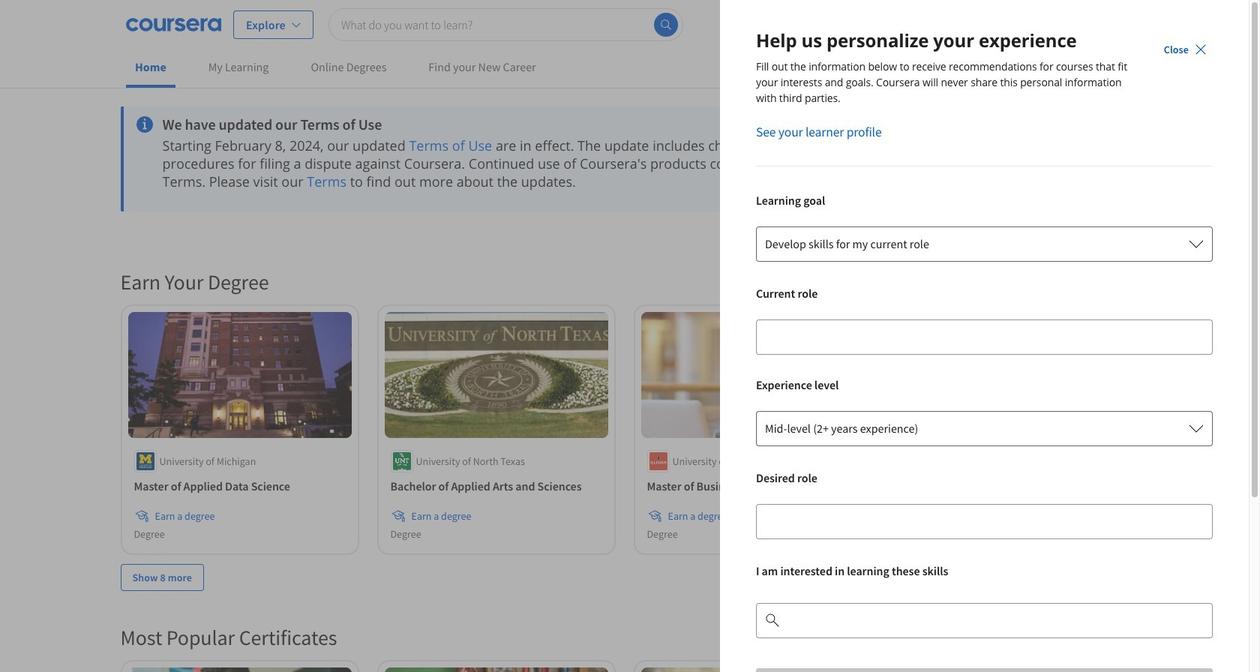 Task type: describe. For each thing, give the bounding box(es) containing it.
Current role text field
[[765, 319, 1175, 355]]

Desired role text field
[[765, 503, 1175, 539]]

earn your degree collection element
[[111, 245, 1137, 615]]



Task type: locate. For each thing, give the bounding box(es) containing it.
menu item
[[960, 6, 1044, 42]]

None text field
[[780, 602, 1175, 638]]

menu
[[960, 0, 1134, 49]]

None search field
[[328, 8, 683, 41]]

most popular certificates collection element
[[111, 600, 1137, 672]]

coursera image
[[126, 12, 221, 36]]

information: we have updated our terms of use element
[[162, 116, 1021, 134]]



Task type: vqa. For each thing, say whether or not it's contained in the screenshot.
9 button
no



